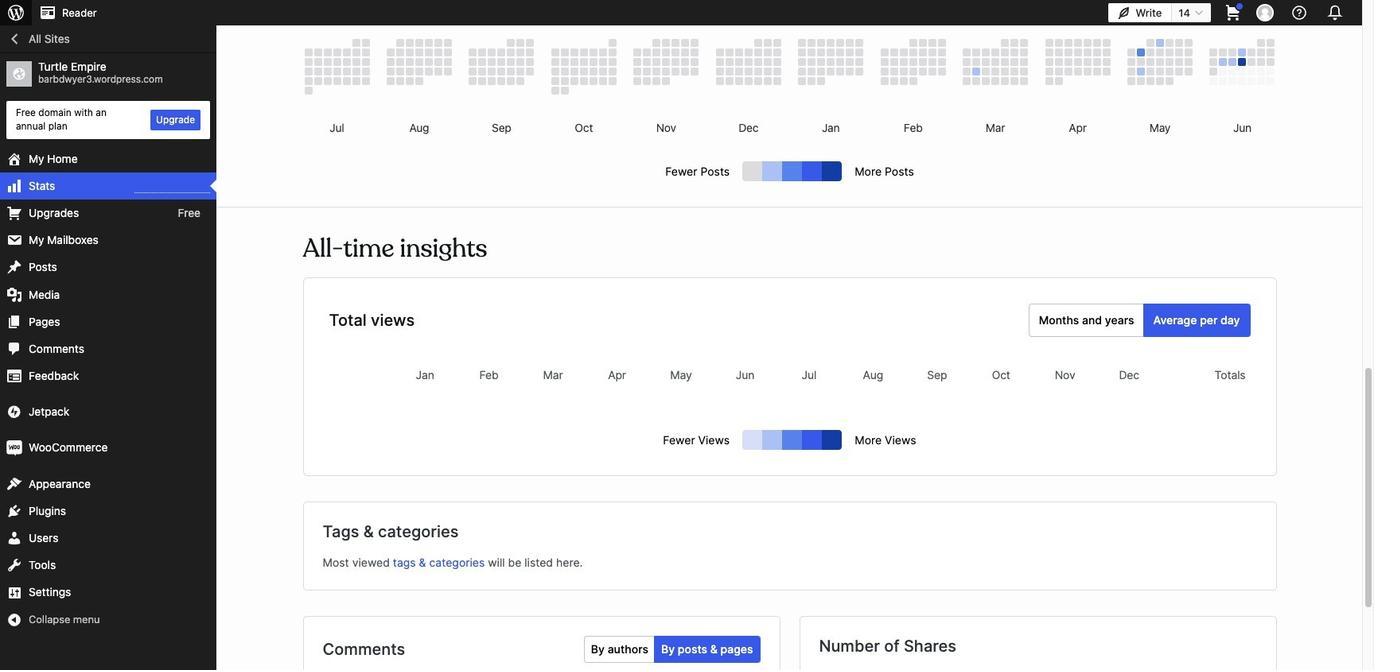 Task type: vqa. For each thing, say whether or not it's contained in the screenshot.
8th Oct from right
no



Task type: describe. For each thing, give the bounding box(es) containing it.
manage your sites image
[[6, 3, 25, 22]]

my profile image
[[1257, 4, 1274, 21]]

help image
[[1290, 3, 1309, 22]]

0 vertical spatial option group
[[1029, 304, 1251, 337]]



Task type: locate. For each thing, give the bounding box(es) containing it.
2 img image from the top
[[6, 441, 22, 456]]

img image
[[6, 405, 22, 420], [6, 441, 22, 456]]

1 vertical spatial img image
[[6, 441, 22, 456]]

None radio
[[1029, 304, 1144, 337], [1143, 304, 1251, 337], [654, 637, 760, 664], [1029, 304, 1144, 337], [1143, 304, 1251, 337], [654, 637, 760, 664]]

0 vertical spatial img image
[[6, 405, 22, 420]]

manage your notifications image
[[1324, 2, 1347, 24]]

0 horizontal spatial option group
[[584, 637, 760, 664]]

heading
[[323, 522, 459, 543], [819, 637, 957, 657], [323, 640, 405, 661]]

option group
[[1029, 304, 1251, 337], [584, 637, 760, 664]]

highest hourly views 0 image
[[134, 183, 210, 193]]

None radio
[[584, 637, 655, 664]]

1 img image from the top
[[6, 405, 22, 420]]

my shopping cart image
[[1224, 3, 1243, 22]]

1 horizontal spatial option group
[[1029, 304, 1251, 337]]

1 vertical spatial option group
[[584, 637, 760, 664]]



